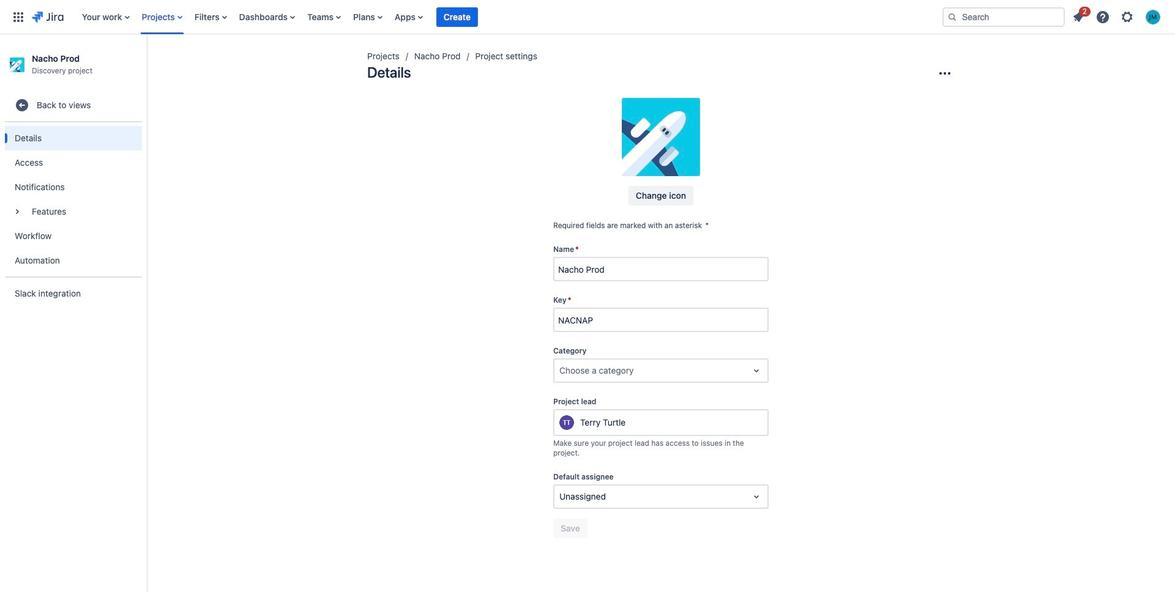 Task type: vqa. For each thing, say whether or not it's contained in the screenshot.
Project avatar
yes



Task type: describe. For each thing, give the bounding box(es) containing it.
Search field
[[943, 7, 1065, 27]]

your profile and settings image
[[1146, 9, 1161, 24]]

1 horizontal spatial list
[[1068, 5, 1168, 28]]

back to views image
[[15, 98, 29, 113]]

settings image
[[1120, 9, 1135, 24]]

more image
[[938, 66, 953, 81]]

project avatar image
[[622, 98, 700, 176]]

search image
[[948, 12, 957, 22]]

1 open image from the top
[[749, 364, 764, 378]]

appswitcher icon image
[[11, 9, 26, 24]]

current project sidebar image
[[133, 49, 160, 73]]

0 horizontal spatial list item
[[436, 0, 478, 34]]

2 group from the top
[[5, 121, 142, 277]]

primary element
[[7, 0, 933, 34]]



Task type: locate. For each thing, give the bounding box(es) containing it.
notifications image
[[1071, 9, 1086, 24]]

banner
[[0, 0, 1175, 34]]

1 horizontal spatial list item
[[1068, 5, 1091, 27]]

1 group from the top
[[5, 86, 142, 314]]

0 vertical spatial open image
[[749, 364, 764, 378]]

group
[[5, 86, 142, 314], [5, 121, 142, 277]]

0 horizontal spatial list
[[76, 0, 933, 34]]

help image
[[1096, 9, 1111, 24]]

None field
[[555, 258, 768, 280], [555, 309, 768, 331], [555, 258, 768, 280], [555, 309, 768, 331]]

list
[[76, 0, 933, 34], [1068, 5, 1168, 28]]

open image
[[749, 364, 764, 378], [749, 490, 764, 505]]

1 vertical spatial open image
[[749, 490, 764, 505]]

None text field
[[560, 365, 562, 377]]

None search field
[[943, 7, 1065, 27]]

None text field
[[560, 491, 562, 503]]

jira image
[[32, 9, 64, 24], [32, 9, 64, 24]]

jira product discovery navigation element
[[0, 34, 147, 593]]

list item
[[436, 0, 478, 34], [1068, 5, 1091, 27]]

2 open image from the top
[[749, 490, 764, 505]]



